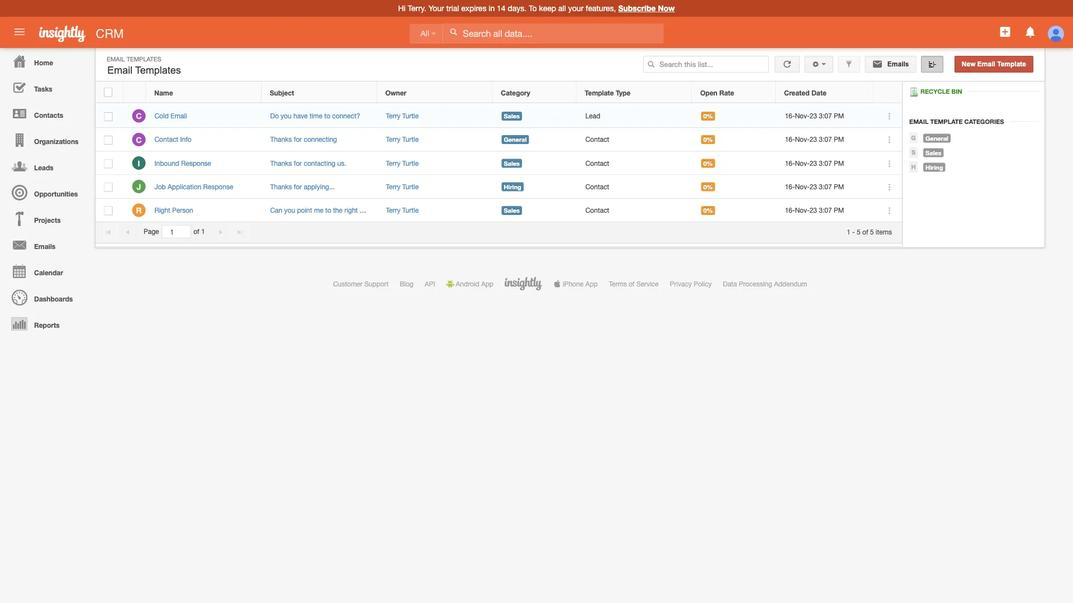 Task type: describe. For each thing, give the bounding box(es) containing it.
pm for do you have time to connect?
[[834, 112, 844, 120]]

show sidebar image
[[928, 60, 936, 68]]

leads link
[[3, 153, 89, 179]]

name
[[154, 89, 173, 97]]

cold email link
[[155, 112, 193, 120]]

0% cell for thanks for applying...
[[693, 175, 776, 199]]

customer support link
[[333, 280, 389, 288]]

terry turtle link for thanks for contacting us.
[[386, 159, 419, 167]]

all link
[[409, 24, 443, 44]]

turtle for thanks for connecting
[[402, 136, 419, 143]]

terms of service
[[609, 280, 659, 288]]

subscribe now link
[[618, 4, 675, 13]]

16-nov-23 3:07 pm cell for thanks for contacting us.
[[776, 152, 874, 175]]

connecting
[[304, 136, 337, 143]]

0% inside the r row
[[703, 207, 713, 214]]

customer
[[333, 280, 363, 288]]

customer support
[[333, 280, 389, 288]]

thanks for connecting link
[[270, 136, 337, 143]]

privacy policy link
[[670, 280, 712, 288]]

inbound
[[155, 159, 179, 167]]

data
[[723, 280, 737, 288]]

refresh list image
[[782, 60, 793, 68]]

j row
[[96, 175, 902, 199]]

right person link
[[155, 206, 199, 214]]

subscribe
[[618, 4, 656, 13]]

contact for r
[[586, 206, 609, 214]]

sales for r
[[504, 207, 520, 214]]

bin
[[952, 88, 962, 95]]

hiring cell
[[493, 175, 577, 199]]

c for cold email
[[136, 112, 142, 121]]

you for do
[[281, 112, 292, 120]]

1 - 5 of 5 items
[[847, 228, 892, 236]]

general link
[[918, 134, 951, 143]]

recycle bin link
[[910, 88, 968, 97]]

you for can
[[284, 206, 295, 214]]

now
[[658, 4, 675, 13]]

cog image
[[812, 60, 820, 68]]

0 horizontal spatial emails
[[34, 243, 55, 250]]

sales cell for i
[[493, 152, 577, 175]]

expires
[[461, 4, 487, 13]]

contacts link
[[3, 101, 89, 127]]

nov- for thanks for connecting
[[795, 136, 810, 143]]

terry turtle for thanks for applying...
[[386, 183, 419, 191]]

0% cell for thanks for contacting us.
[[693, 152, 776, 175]]

pm inside the r row
[[834, 206, 844, 214]]

response inside i row
[[181, 159, 211, 167]]

contact for c
[[586, 136, 609, 143]]

person?
[[360, 206, 384, 214]]

row group containing c
[[96, 105, 902, 222]]

c link for contact info
[[132, 133, 146, 146]]

organizations
[[34, 138, 79, 145]]

all
[[558, 4, 566, 13]]

app for android app
[[481, 280, 494, 288]]

16-nov-23 3:07 pm cell for do you have time to connect?
[[776, 105, 874, 128]]

of 1
[[193, 228, 205, 236]]

23 for thanks for contacting us.
[[810, 159, 817, 167]]

connect?
[[332, 112, 360, 120]]

reports
[[34, 321, 60, 329]]

16- for thanks for connecting
[[785, 136, 795, 143]]

2 horizontal spatial of
[[863, 228, 868, 236]]

terry inside the r row
[[386, 206, 400, 214]]

sales cell for c
[[493, 105, 577, 128]]

1 field
[[162, 226, 190, 238]]

turtle inside the r row
[[402, 206, 419, 214]]

contact cell for i
[[577, 152, 693, 175]]

rate
[[719, 89, 734, 97]]

to for connect?
[[324, 112, 330, 120]]

created
[[784, 89, 810, 97]]

open rate
[[700, 89, 734, 97]]

sales cell for r
[[493, 199, 577, 222]]

5 16-nov-23 3:07 pm cell from the top
[[776, 199, 874, 222]]

items
[[876, 228, 892, 236]]

0% for thanks for contacting us.
[[703, 160, 713, 167]]

terry turtle link for thanks for connecting
[[386, 136, 419, 143]]

can you point me to the right person? terry turtle
[[270, 206, 419, 214]]

template type
[[585, 89, 631, 97]]

0 horizontal spatial emails link
[[3, 232, 89, 258]]

new email template link
[[955, 56, 1034, 73]]

for for j
[[294, 183, 302, 191]]

all
[[421, 29, 429, 38]]

android app
[[456, 280, 494, 288]]

Search this list... text field
[[643, 56, 769, 73]]

terry for thanks for applying...
[[386, 183, 400, 191]]

-
[[853, 228, 855, 236]]

c link for cold email
[[132, 109, 146, 123]]

thanks for contacting us. link
[[270, 159, 346, 167]]

contact for j
[[586, 183, 609, 191]]

opportunities link
[[3, 179, 89, 206]]

1 horizontal spatial of
[[629, 280, 635, 288]]

r row
[[96, 199, 902, 222]]

terms
[[609, 280, 627, 288]]

for for c
[[294, 136, 302, 143]]

privacy
[[670, 280, 692, 288]]

addendum
[[774, 280, 807, 288]]

16-nov-23 3:07 pm for thanks for contacting us.
[[785, 159, 844, 167]]

1 1 from the left
[[201, 228, 205, 236]]

blog link
[[400, 280, 414, 288]]

privacy policy
[[670, 280, 712, 288]]

0 vertical spatial emails link
[[865, 56, 917, 73]]

3:07 for thanks for connecting
[[819, 136, 832, 143]]

s
[[912, 149, 916, 156]]

sales down the general link
[[926, 149, 942, 157]]

dashboards link
[[3, 285, 89, 311]]

android app link
[[446, 280, 494, 288]]

terry turtle link for do you have time to connect?
[[386, 112, 419, 120]]

subject
[[270, 89, 294, 97]]

i row
[[96, 152, 902, 175]]

tasks link
[[3, 74, 89, 101]]

dashboards
[[34, 295, 73, 303]]

5 0% cell from the top
[[693, 199, 776, 222]]

processing
[[739, 280, 772, 288]]

hi
[[398, 4, 406, 13]]

turtle for thanks for applying...
[[402, 183, 419, 191]]

23 for thanks for applying...
[[810, 183, 817, 191]]

1 c row from the top
[[96, 105, 902, 128]]

nov- for thanks for applying...
[[795, 183, 810, 191]]

cold email
[[155, 112, 187, 120]]

0 vertical spatial templates
[[127, 55, 161, 63]]

g
[[911, 134, 916, 142]]

1 horizontal spatial emails
[[886, 60, 909, 68]]

hiring link
[[918, 163, 945, 172]]

pm for thanks for contacting us.
[[834, 159, 844, 167]]

crm
[[96, 26, 124, 41]]

3:07 for do you have time to connect?
[[819, 112, 832, 120]]

sales link
[[918, 148, 944, 157]]

calendar link
[[3, 258, 89, 285]]

projects
[[34, 216, 61, 224]]

job application response link
[[155, 183, 239, 191]]

recycle bin
[[921, 88, 962, 95]]

16- inside the r row
[[785, 206, 795, 214]]

point
[[297, 206, 312, 214]]

0% cell for thanks for connecting
[[693, 128, 776, 152]]

thanks for applying... link
[[270, 183, 335, 191]]

terms of service link
[[609, 280, 659, 288]]

new email template
[[962, 60, 1026, 68]]



Task type: locate. For each thing, give the bounding box(es) containing it.
application
[[168, 183, 201, 191]]

16-nov-23 3:07 pm cell
[[776, 105, 874, 128], [776, 128, 874, 152], [776, 152, 874, 175], [776, 175, 874, 199], [776, 199, 874, 222]]

thanks up thanks for applying...
[[270, 159, 292, 167]]

pm for thanks for connecting
[[834, 136, 844, 143]]

turtle inside i row
[[402, 159, 419, 167]]

hiring for hiring cell
[[504, 183, 521, 191]]

for left connecting
[[294, 136, 302, 143]]

1 sales cell from the top
[[493, 105, 577, 128]]

emails link
[[865, 56, 917, 73], [3, 232, 89, 258]]

have
[[293, 112, 308, 120]]

pm inside j row
[[834, 183, 844, 191]]

lead
[[586, 112, 600, 120]]

search image
[[647, 60, 655, 68]]

1 for from the top
[[294, 136, 302, 143]]

sales inside i row
[[504, 160, 520, 167]]

app for iphone app
[[585, 280, 598, 288]]

3 3:07 from the top
[[819, 159, 832, 167]]

android
[[456, 280, 479, 288]]

4 turtle from the top
[[402, 183, 419, 191]]

email inside c row
[[171, 112, 187, 120]]

2 16- from the top
[[785, 136, 795, 143]]

home
[[34, 59, 53, 67]]

terry inside i row
[[386, 159, 400, 167]]

0% for thanks for applying...
[[703, 183, 713, 191]]

1 23 from the top
[[810, 112, 817, 120]]

contact cell for c
[[577, 128, 693, 152]]

do
[[270, 112, 279, 120]]

general up i row
[[504, 136, 527, 143]]

terry turtle for thanks for connecting
[[386, 136, 419, 143]]

3 contact cell from the top
[[577, 175, 693, 199]]

1 app from the left
[[481, 280, 494, 288]]

response inside j row
[[203, 183, 233, 191]]

4 16-nov-23 3:07 pm from the top
[[785, 183, 844, 191]]

16-nov-23 3:07 pm for thanks for connecting
[[785, 136, 844, 143]]

3 16- from the top
[[785, 159, 795, 167]]

sales down j row on the top
[[504, 207, 520, 214]]

navigation containing home
[[0, 48, 89, 337]]

2 0% from the top
[[703, 136, 713, 143]]

1 16-nov-23 3:07 pm from the top
[[785, 112, 844, 120]]

0 vertical spatial for
[[294, 136, 302, 143]]

c link
[[132, 109, 146, 123], [132, 133, 146, 146]]

2 thanks from the top
[[270, 159, 292, 167]]

general for general cell
[[504, 136, 527, 143]]

None checkbox
[[104, 88, 112, 97], [104, 112, 113, 121], [104, 207, 113, 216], [104, 88, 112, 97], [104, 112, 113, 121], [104, 207, 113, 216]]

0% cell
[[693, 105, 776, 128], [693, 128, 776, 152], [693, 152, 776, 175], [693, 175, 776, 199], [693, 199, 776, 222]]

4 3:07 from the top
[[819, 183, 832, 191]]

14
[[497, 4, 506, 13]]

1 vertical spatial emails
[[34, 243, 55, 250]]

2 horizontal spatial template
[[997, 60, 1026, 68]]

2 0% cell from the top
[[693, 128, 776, 152]]

you
[[281, 112, 292, 120], [284, 206, 295, 214]]

of
[[193, 228, 199, 236], [863, 228, 868, 236], [629, 280, 635, 288]]

contact for i
[[586, 159, 609, 167]]

nov- inside j row
[[795, 183, 810, 191]]

0%
[[703, 113, 713, 120], [703, 136, 713, 143], [703, 160, 713, 167], [703, 183, 713, 191], [703, 207, 713, 214]]

5 right -
[[857, 228, 861, 236]]

23 inside j row
[[810, 183, 817, 191]]

category
[[501, 89, 530, 97]]

sales for c
[[504, 113, 520, 120]]

iphone app
[[563, 280, 598, 288]]

1 vertical spatial thanks
[[270, 159, 292, 167]]

hi terry. your trial expires in 14 days. to keep all your features, subscribe now
[[398, 4, 675, 13]]

date
[[812, 89, 827, 97]]

5 16- from the top
[[785, 206, 795, 214]]

contact info link
[[155, 136, 197, 143]]

nov- inside the r row
[[795, 206, 810, 214]]

hiring down i row
[[504, 183, 521, 191]]

terry turtle inside i row
[[386, 159, 419, 167]]

1 horizontal spatial emails link
[[865, 56, 917, 73]]

23 inside the r row
[[810, 206, 817, 214]]

1 nov- from the top
[[795, 112, 810, 120]]

thanks for i
[[270, 159, 292, 167]]

1 vertical spatial you
[[284, 206, 295, 214]]

2 23 from the top
[[810, 136, 817, 143]]

new
[[962, 60, 976, 68]]

0 vertical spatial template
[[997, 60, 1026, 68]]

to
[[529, 4, 537, 13]]

3 nov- from the top
[[795, 159, 810, 167]]

4 0% cell from the top
[[693, 175, 776, 199]]

emails
[[886, 60, 909, 68], [34, 243, 55, 250]]

general inside the general link
[[926, 135, 949, 142]]

app right android
[[481, 280, 494, 288]]

4 terry turtle link from the top
[[386, 183, 419, 191]]

sales inside the r row
[[504, 207, 520, 214]]

nov- for thanks for contacting us.
[[795, 159, 810, 167]]

1 16- from the top
[[785, 112, 795, 120]]

h
[[911, 164, 916, 171]]

turtle for thanks for contacting us.
[[402, 159, 419, 167]]

4 0% from the top
[[703, 183, 713, 191]]

1 horizontal spatial template
[[930, 118, 963, 125]]

3 turtle from the top
[[402, 159, 419, 167]]

terry turtle for thanks for contacting us.
[[386, 159, 419, 167]]

cell
[[96, 105, 124, 128]]

right
[[155, 206, 170, 214]]

3 thanks from the top
[[270, 183, 292, 191]]

3 23 from the top
[[810, 159, 817, 167]]

2 terry turtle from the top
[[386, 136, 419, 143]]

to for the
[[325, 206, 331, 214]]

row
[[96, 82, 902, 103]]

for
[[294, 136, 302, 143], [294, 159, 302, 167], [294, 183, 302, 191]]

1 5 from the left
[[857, 228, 861, 236]]

api
[[425, 280, 435, 288]]

navigation
[[0, 48, 89, 337]]

can you point me to the right person? link
[[270, 206, 384, 214]]

1 c from the top
[[136, 112, 142, 121]]

general for the general link
[[926, 135, 949, 142]]

terry for do you have time to connect?
[[386, 112, 400, 120]]

your
[[568, 4, 584, 13]]

turtle inside j row
[[402, 183, 419, 191]]

16- for thanks for contacting us.
[[785, 159, 795, 167]]

emails up calendar link
[[34, 243, 55, 250]]

2 1 from the left
[[847, 228, 851, 236]]

inbound response link
[[155, 159, 217, 167]]

5 terry from the top
[[386, 206, 400, 214]]

service
[[637, 280, 659, 288]]

3:07 for thanks for contacting us.
[[819, 159, 832, 167]]

4 16- from the top
[[785, 183, 795, 191]]

terry turtle
[[386, 112, 419, 120], [386, 136, 419, 143], [386, 159, 419, 167], [386, 183, 419, 191]]

terry inside j row
[[386, 183, 400, 191]]

2 3:07 from the top
[[819, 136, 832, 143]]

terry turtle inside j row
[[386, 183, 419, 191]]

response up job application response link
[[181, 159, 211, 167]]

contact inside the r row
[[586, 206, 609, 214]]

inbound response
[[155, 159, 211, 167]]

1 left -
[[847, 228, 851, 236]]

info
[[180, 136, 192, 143]]

applying...
[[304, 183, 335, 191]]

5 nov- from the top
[[795, 206, 810, 214]]

to
[[324, 112, 330, 120], [325, 206, 331, 214]]

2 pm from the top
[[834, 136, 844, 143]]

0 vertical spatial c
[[136, 112, 142, 121]]

1 horizontal spatial app
[[585, 280, 598, 288]]

right
[[344, 206, 358, 214]]

terry.
[[408, 4, 426, 13]]

16-nov-23 3:07 pm for do you have time to connect?
[[785, 112, 844, 120]]

calendar
[[34, 269, 63, 277]]

16-
[[785, 112, 795, 120], [785, 136, 795, 143], [785, 159, 795, 167], [785, 183, 795, 191], [785, 206, 795, 214]]

3:07 inside the r row
[[819, 206, 832, 214]]

0 vertical spatial hiring
[[926, 164, 943, 171]]

c link up i link
[[132, 133, 146, 146]]

you right do
[[281, 112, 292, 120]]

contact cell for r
[[577, 199, 693, 222]]

of right -
[[863, 228, 868, 236]]

thanks down do
[[270, 136, 292, 143]]

support
[[364, 280, 389, 288]]

right person
[[155, 206, 193, 214]]

thanks up can
[[270, 183, 292, 191]]

16-nov-23 3:07 pm cell for thanks for applying...
[[776, 175, 874, 199]]

16-nov-23 3:07 pm inside the r row
[[785, 206, 844, 214]]

me
[[314, 206, 323, 214]]

1 thanks from the top
[[270, 136, 292, 143]]

c row up j row on the top
[[96, 128, 902, 152]]

1 vertical spatial response
[[203, 183, 233, 191]]

3 sales cell from the top
[[493, 199, 577, 222]]

1 16-nov-23 3:07 pm cell from the top
[[776, 105, 874, 128]]

0% inside j row
[[703, 183, 713, 191]]

0 vertical spatial emails
[[886, 60, 909, 68]]

16-nov-23 3:07 pm inside j row
[[785, 183, 844, 191]]

2 c row from the top
[[96, 128, 902, 152]]

c row down category
[[96, 105, 902, 128]]

you inside the r row
[[284, 206, 295, 214]]

to inside the r row
[[325, 206, 331, 214]]

1 horizontal spatial general
[[926, 135, 949, 142]]

5 terry turtle link from the top
[[386, 206, 419, 214]]

1 0% cell from the top
[[693, 105, 776, 128]]

0 horizontal spatial 1
[[201, 228, 205, 236]]

job
[[155, 183, 166, 191]]

contact cell
[[577, 128, 693, 152], [577, 152, 693, 175], [577, 175, 693, 199], [577, 199, 693, 222]]

row containing name
[[96, 82, 902, 103]]

template down notifications image
[[997, 60, 1026, 68]]

recycle
[[921, 88, 950, 95]]

23 for thanks for connecting
[[810, 136, 817, 143]]

5 3:07 from the top
[[819, 206, 832, 214]]

terry for thanks for contacting us.
[[386, 159, 400, 167]]

23 inside i row
[[810, 159, 817, 167]]

2 nov- from the top
[[795, 136, 810, 143]]

1 vertical spatial c
[[136, 135, 142, 144]]

16-nov-23 3:07 pm cell for thanks for connecting
[[776, 128, 874, 152]]

16- for thanks for applying...
[[785, 183, 795, 191]]

turtle for do you have time to connect?
[[402, 112, 419, 120]]

1 contact cell from the top
[[577, 128, 693, 152]]

template left 'type'
[[585, 89, 614, 97]]

c for contact info
[[136, 135, 142, 144]]

of right terms on the top of the page
[[629, 280, 635, 288]]

0 vertical spatial response
[[181, 159, 211, 167]]

leads
[[34, 164, 54, 172]]

1 horizontal spatial hiring
[[926, 164, 943, 171]]

4 nov- from the top
[[795, 183, 810, 191]]

for inside i row
[[294, 159, 302, 167]]

general cell
[[493, 128, 577, 152]]

2 app from the left
[[585, 280, 598, 288]]

3 16-nov-23 3:07 pm from the top
[[785, 159, 844, 167]]

0% for do you have time to connect?
[[703, 113, 713, 120]]

None checkbox
[[104, 136, 113, 145], [104, 159, 113, 168], [104, 183, 113, 192], [104, 136, 113, 145], [104, 159, 113, 168], [104, 183, 113, 192]]

3:07 for thanks for applying...
[[819, 183, 832, 191]]

show list view filters image
[[845, 60, 853, 68]]

do you have time to connect?
[[270, 112, 360, 120]]

4 terry from the top
[[386, 183, 400, 191]]

2 terry from the top
[[386, 136, 400, 143]]

16-nov-23 3:07 pm
[[785, 112, 844, 120], [785, 136, 844, 143], [785, 159, 844, 167], [785, 183, 844, 191], [785, 206, 844, 214]]

2 c link from the top
[[132, 133, 146, 146]]

3 terry from the top
[[386, 159, 400, 167]]

lead cell
[[577, 105, 693, 128]]

3 terry turtle from the top
[[386, 159, 419, 167]]

1 vertical spatial to
[[325, 206, 331, 214]]

2 16-nov-23 3:07 pm cell from the top
[[776, 128, 874, 152]]

1 vertical spatial c link
[[132, 133, 146, 146]]

0 vertical spatial to
[[324, 112, 330, 120]]

4 16-nov-23 3:07 pm cell from the top
[[776, 175, 874, 199]]

0 horizontal spatial 5
[[857, 228, 861, 236]]

4 pm from the top
[[834, 183, 844, 191]]

for inside j row
[[294, 183, 302, 191]]

template up the general link
[[930, 118, 963, 125]]

5 16-nov-23 3:07 pm from the top
[[785, 206, 844, 214]]

opportunities
[[34, 190, 78, 198]]

5 23 from the top
[[810, 206, 817, 214]]

1 vertical spatial sales cell
[[493, 152, 577, 175]]

1 terry turtle link from the top
[[386, 112, 419, 120]]

16-nov-23 3:07 pm inside i row
[[785, 159, 844, 167]]

hiring for hiring link
[[926, 164, 943, 171]]

in
[[489, 4, 495, 13]]

0 horizontal spatial of
[[193, 228, 199, 236]]

type
[[616, 89, 631, 97]]

contact inside i row
[[586, 159, 609, 167]]

2 c from the top
[[136, 135, 142, 144]]

thanks for contacting us.
[[270, 159, 346, 167]]

email
[[107, 55, 125, 63], [978, 60, 996, 68], [107, 65, 132, 76], [171, 112, 187, 120], [910, 118, 929, 125]]

0 horizontal spatial template
[[585, 89, 614, 97]]

0 vertical spatial c link
[[132, 109, 146, 123]]

0 vertical spatial thanks
[[270, 136, 292, 143]]

0 vertical spatial you
[[281, 112, 292, 120]]

thanks for j
[[270, 183, 292, 191]]

sales for i
[[504, 160, 520, 167]]

emails link left show sidebar icon
[[865, 56, 917, 73]]

to right time
[[324, 112, 330, 120]]

person
[[172, 206, 193, 214]]

5 left items
[[870, 228, 874, 236]]

0% cell for do you have time to connect?
[[693, 105, 776, 128]]

2 vertical spatial sales cell
[[493, 199, 577, 222]]

c row
[[96, 105, 902, 128], [96, 128, 902, 152]]

3 pm from the top
[[834, 159, 844, 167]]

16- for do you have time to connect?
[[785, 112, 795, 120]]

2 vertical spatial template
[[930, 118, 963, 125]]

1 vertical spatial emails link
[[3, 232, 89, 258]]

trial
[[446, 4, 459, 13]]

5 pm from the top
[[834, 206, 844, 214]]

1 c link from the top
[[132, 109, 146, 123]]

23 for do you have time to connect?
[[810, 112, 817, 120]]

categories
[[965, 118, 1004, 125]]

organizations link
[[3, 127, 89, 153]]

3 16-nov-23 3:07 pm cell from the top
[[776, 152, 874, 175]]

open
[[700, 89, 718, 97]]

1 terry from the top
[[386, 112, 400, 120]]

nov- inside i row
[[795, 159, 810, 167]]

sales inside c row
[[504, 113, 520, 120]]

the
[[333, 206, 343, 214]]

3:07 inside j row
[[819, 183, 832, 191]]

16- inside j row
[[785, 183, 795, 191]]

hiring inside cell
[[504, 183, 521, 191]]

i link
[[132, 157, 146, 170]]

for left applying...
[[294, 183, 302, 191]]

1 vertical spatial templates
[[135, 65, 181, 76]]

contact cell for j
[[577, 175, 693, 199]]

2 turtle from the top
[[402, 136, 419, 143]]

turtle
[[402, 112, 419, 120], [402, 136, 419, 143], [402, 159, 419, 167], [402, 183, 419, 191], [402, 206, 419, 214]]

for for i
[[294, 159, 302, 167]]

sales down category
[[504, 113, 520, 120]]

0% inside i row
[[703, 160, 713, 167]]

2 vertical spatial thanks
[[270, 183, 292, 191]]

2 for from the top
[[294, 159, 302, 167]]

keep
[[539, 4, 556, 13]]

2 sales cell from the top
[[493, 152, 577, 175]]

c
[[136, 112, 142, 121], [136, 135, 142, 144]]

1 right 1 field
[[201, 228, 205, 236]]

pm for thanks for applying...
[[834, 183, 844, 191]]

app right iphone
[[585, 280, 598, 288]]

pm
[[834, 112, 844, 120], [834, 136, 844, 143], [834, 159, 844, 167], [834, 183, 844, 191], [834, 206, 844, 214]]

created date
[[784, 89, 827, 97]]

4 contact cell from the top
[[577, 199, 693, 222]]

you right can
[[284, 206, 295, 214]]

white image
[[450, 28, 457, 36]]

iphone app link
[[553, 280, 598, 288]]

hiring
[[926, 164, 943, 171], [504, 183, 521, 191]]

1 horizontal spatial 5
[[870, 228, 874, 236]]

0 vertical spatial sales cell
[[493, 105, 577, 128]]

1 vertical spatial for
[[294, 159, 302, 167]]

email templates email templates
[[107, 55, 181, 76]]

1 pm from the top
[[834, 112, 844, 120]]

3 for from the top
[[294, 183, 302, 191]]

0 horizontal spatial hiring
[[504, 183, 521, 191]]

general inside general cell
[[504, 136, 527, 143]]

for left the contacting
[[294, 159, 302, 167]]

projects link
[[3, 206, 89, 232]]

2 terry turtle link from the top
[[386, 136, 419, 143]]

5 0% from the top
[[703, 207, 713, 214]]

pm inside i row
[[834, 159, 844, 167]]

terry for thanks for connecting
[[386, 136, 400, 143]]

2 contact cell from the top
[[577, 152, 693, 175]]

blog
[[400, 280, 414, 288]]

c up i link
[[136, 135, 142, 144]]

page
[[144, 228, 159, 236]]

sales cell
[[493, 105, 577, 128], [493, 152, 577, 175], [493, 199, 577, 222]]

contact inside j row
[[586, 183, 609, 191]]

1 terry turtle from the top
[[386, 112, 419, 120]]

thanks inside j row
[[270, 183, 292, 191]]

3 0% cell from the top
[[693, 152, 776, 175]]

3 0% from the top
[[703, 160, 713, 167]]

notifications image
[[1024, 25, 1037, 39]]

5 turtle from the top
[[402, 206, 419, 214]]

emails link down the projects
[[3, 232, 89, 258]]

3:07 inside i row
[[819, 159, 832, 167]]

2 16-nov-23 3:07 pm from the top
[[785, 136, 844, 143]]

terry turtle for do you have time to connect?
[[386, 112, 419, 120]]

job application response
[[155, 183, 233, 191]]

1 vertical spatial template
[[585, 89, 614, 97]]

3 terry turtle link from the top
[[386, 159, 419, 167]]

1 turtle from the top
[[402, 112, 419, 120]]

policy
[[694, 280, 712, 288]]

16-nov-23 3:07 pm for thanks for applying...
[[785, 183, 844, 191]]

cold
[[155, 112, 169, 120]]

0 horizontal spatial app
[[481, 280, 494, 288]]

thanks inside i row
[[270, 159, 292, 167]]

4 terry turtle from the top
[[386, 183, 419, 191]]

thanks for c
[[270, 136, 292, 143]]

1 3:07 from the top
[[819, 112, 832, 120]]

1 0% from the top
[[703, 113, 713, 120]]

2 5 from the left
[[870, 228, 874, 236]]

to right me
[[325, 206, 331, 214]]

general up sales link
[[926, 135, 949, 142]]

4 23 from the top
[[810, 183, 817, 191]]

16- inside i row
[[785, 159, 795, 167]]

1 horizontal spatial 1
[[847, 228, 851, 236]]

contacts
[[34, 111, 63, 119]]

c link left cold
[[132, 109, 146, 123]]

nov- for do you have time to connect?
[[795, 112, 810, 120]]

email template categories
[[910, 118, 1004, 125]]

features,
[[586, 4, 616, 13]]

terry turtle link for thanks for applying...
[[386, 183, 419, 191]]

0% for thanks for connecting
[[703, 136, 713, 143]]

hiring down sales link
[[926, 164, 943, 171]]

0 horizontal spatial general
[[504, 136, 527, 143]]

row group
[[96, 105, 902, 222]]

owner
[[385, 89, 407, 97]]

c left cold
[[136, 112, 142, 121]]

sales up j row on the top
[[504, 160, 520, 167]]

emails left show sidebar icon
[[886, 60, 909, 68]]

of right 1 field
[[193, 228, 199, 236]]

Search all data.... text field
[[443, 23, 664, 44]]

2 vertical spatial for
[[294, 183, 302, 191]]

1 vertical spatial hiring
[[504, 183, 521, 191]]

response right application
[[203, 183, 233, 191]]



Task type: vqa. For each thing, say whether or not it's contained in the screenshot.
1st Howard Brown from the bottom of the page
no



